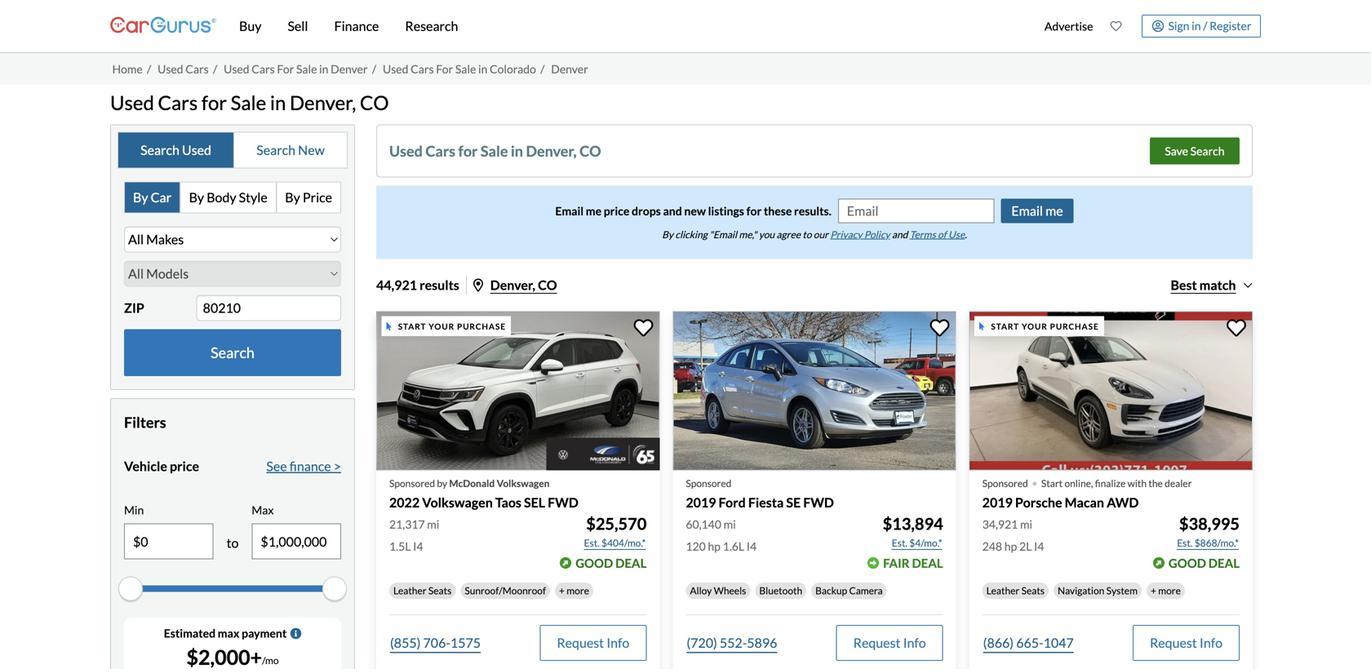 Task type: describe. For each thing, give the bounding box(es) containing it.
$868/mo.*
[[1195, 537, 1239, 549]]

max
[[218, 626, 239, 640]]

purchase for mcdonald volkswagen
[[457, 321, 506, 331]]

1 horizontal spatial used cars for sale in denver, co
[[389, 142, 601, 160]]

deal for ·
[[1208, 556, 1240, 570]]

2 request info button from the left
[[836, 625, 943, 661]]

request info for ·
[[1150, 635, 1223, 651]]

email for email me price drops and new listings for these results.
[[555, 204, 584, 218]]

leather for by
[[393, 585, 427, 596]]

sign in / register link
[[1142, 15, 1261, 38]]

results
[[420, 277, 459, 293]]

purchase for ·
[[1050, 321, 1099, 331]]

ingot silver 2019 ford fiesta se fwd sedan front-wheel drive 6-speed automatic image
[[673, 311, 956, 471]]

you
[[759, 228, 775, 240]]

used cars for sale in denver link
[[224, 62, 368, 76]]

by body style
[[189, 189, 268, 205]]

wheels
[[714, 585, 746, 596]]

payment
[[242, 626, 287, 640]]

0 vertical spatial and
[[663, 204, 682, 218]]

menu containing sign in / register
[[1036, 3, 1261, 49]]

sponsored 2019 ford fiesta se fwd
[[686, 478, 834, 511]]

1 for from the left
[[277, 62, 294, 76]]

1 vertical spatial denver,
[[526, 142, 577, 160]]

see finance > link
[[266, 456, 341, 476]]

by car tab
[[125, 182, 181, 212]]

taos
[[495, 495, 521, 511]]

(866)
[[983, 635, 1014, 651]]

1 vertical spatial to
[[227, 535, 239, 551]]

estimated
[[164, 626, 216, 640]]

44,921
[[376, 277, 417, 293]]

sponsored for 2019
[[686, 478, 732, 489]]

advertise link
[[1036, 3, 1102, 49]]

policy
[[864, 228, 890, 240]]

(720) 552-5896 button
[[686, 625, 778, 661]]

info for mcdonald volkswagen
[[607, 635, 629, 651]]

start your purchase for ·
[[991, 321, 1099, 331]]

vehicle price
[[124, 458, 199, 474]]

navigation system
[[1058, 585, 1138, 596]]

of
[[938, 228, 946, 240]]

34,921 mi 248 hp 2l i4
[[982, 517, 1044, 553]]

sponsored · start online, finalize with the dealer 2019 porsche macan awd
[[982, 467, 1192, 511]]

i4 inside 21,317 mi 1.5l i4
[[413, 539, 423, 553]]

by left clicking
[[662, 228, 673, 240]]

1 horizontal spatial to
[[803, 228, 812, 240]]

est. $868/mo.* button
[[1176, 535, 1240, 551]]

home link
[[112, 62, 143, 76]]

terms of use link
[[910, 228, 965, 240]]

by for by body style
[[189, 189, 204, 205]]

$38,995
[[1179, 514, 1240, 534]]

leather for ·
[[986, 585, 1020, 596]]

cargurus logo homepage link link
[[110, 3, 216, 49]]

i4 for 2019
[[747, 539, 757, 553]]

terms
[[910, 228, 936, 240]]

ford
[[719, 495, 746, 511]]

search for search used
[[140, 142, 179, 158]]

finance
[[290, 458, 331, 474]]

sponsored by mcdonald volkswagen 2022 volkswagen taos sel fwd
[[389, 478, 578, 511]]

home
[[112, 62, 143, 76]]

2 denver from the left
[[551, 62, 588, 76]]

1.5l
[[389, 539, 411, 553]]

start inside sponsored · start online, finalize with the dealer 2019 porsche macan awd
[[1041, 478, 1063, 489]]

tab list containing search used
[[118, 132, 348, 169]]

$25,570
[[586, 514, 647, 534]]

(720)
[[687, 635, 717, 651]]

search used tab
[[118, 132, 234, 168]]

results.
[[794, 204, 831, 218]]

register
[[1210, 19, 1252, 32]]

search for search new
[[256, 142, 295, 158]]

start for ·
[[991, 321, 1019, 331]]

chalk 2019 porsche macan awd suv / crossover all-wheel drive automatic image
[[969, 311, 1253, 471]]

menu bar containing buy
[[216, 0, 1036, 52]]

(866) 665-1047
[[983, 635, 1074, 651]]

sell button
[[275, 0, 321, 52]]

$13,894 est. $4/mo.*
[[883, 514, 943, 549]]

fwd inside sponsored 2019 ford fiesta se fwd
[[803, 495, 834, 511]]

552-
[[720, 635, 747, 651]]

search for search
[[211, 344, 255, 362]]

+ for mcdonald volkswagen
[[559, 585, 565, 596]]

120
[[686, 539, 706, 553]]

backup camera
[[815, 585, 883, 596]]

good for ·
[[1169, 556, 1206, 570]]

34,921
[[982, 517, 1018, 531]]

alloy wheels
[[690, 585, 746, 596]]

start for by
[[398, 321, 426, 331]]

new
[[684, 204, 706, 218]]

0 horizontal spatial co
[[360, 91, 389, 114]]

"email
[[709, 228, 737, 240]]

online,
[[1065, 478, 1093, 489]]

fair deal
[[883, 556, 943, 570]]

$13,894
[[883, 514, 943, 534]]

request info button for mcdonald volkswagen
[[540, 625, 647, 661]]

drops
[[632, 204, 661, 218]]

2 vertical spatial co
[[538, 277, 557, 293]]

navigation
[[1058, 585, 1104, 596]]

by price tab
[[277, 182, 340, 212]]

/ down finance dropdown button
[[372, 62, 376, 76]]

60,140 mi 120 hp 1.6l i4
[[686, 517, 757, 553]]

44,921 results
[[376, 277, 459, 293]]

email me price drops and new listings for these results.
[[555, 204, 831, 218]]

system
[[1106, 585, 1138, 596]]

save search button
[[1150, 137, 1240, 164]]

0 vertical spatial for
[[201, 91, 227, 114]]

Min text field
[[125, 524, 213, 559]]

info for ·
[[1200, 635, 1223, 651]]

good deal for ·
[[1169, 556, 1240, 570]]

more for mcdonald volkswagen
[[567, 585, 589, 596]]

save
[[1165, 144, 1188, 158]]

leather seats for ·
[[986, 585, 1045, 596]]

search right save
[[1190, 144, 1225, 158]]

2 request info from the left
[[853, 635, 926, 651]]

2019 inside sponsored 2019 ford fiesta se fwd
[[686, 495, 716, 511]]

search used
[[140, 142, 211, 158]]

tab list containing by car
[[124, 182, 341, 213]]

clicking
[[675, 228, 708, 240]]

these
[[764, 204, 792, 218]]

est. $404/mo.* button
[[583, 535, 647, 551]]

0 vertical spatial volkswagen
[[497, 478, 550, 489]]

hp for ·
[[1004, 539, 1017, 553]]

+ more for mcdonald volkswagen
[[559, 585, 589, 596]]

21,317
[[389, 517, 425, 531]]

/ right used cars 'link'
[[213, 62, 217, 76]]

$25,570 est. $404/mo.*
[[584, 514, 647, 549]]

our
[[814, 228, 828, 240]]

zip
[[124, 300, 144, 316]]

2022
[[389, 495, 420, 511]]

by price
[[285, 189, 332, 205]]

2l
[[1019, 539, 1032, 553]]

1 vertical spatial co
[[580, 142, 601, 160]]

2 for from the left
[[436, 62, 453, 76]]

search new
[[256, 142, 325, 158]]

1.6l
[[723, 539, 744, 553]]

by for by car
[[133, 189, 148, 205]]

used inside tab
[[182, 142, 211, 158]]

see
[[266, 458, 287, 474]]

mi for by
[[427, 517, 439, 531]]

2 horizontal spatial for
[[746, 204, 762, 218]]

sign in / register menu item
[[1130, 15, 1261, 38]]

finance button
[[321, 0, 392, 52]]

mcdonald volkswagen image
[[546, 438, 660, 471]]

filters
[[124, 413, 166, 431]]

0 horizontal spatial used cars for sale in denver, co
[[110, 91, 389, 114]]

0 vertical spatial denver,
[[290, 91, 356, 114]]



Task type: vqa. For each thing, say whether or not it's contained in the screenshot.
"Sale"
yes



Task type: locate. For each thing, give the bounding box(es) containing it.
ZIP telephone field
[[196, 295, 341, 321]]

sponsored for ·
[[982, 478, 1028, 489]]

leather down 1.5l
[[393, 585, 427, 596]]

privacy
[[830, 228, 862, 240]]

seats for ·
[[1021, 585, 1045, 596]]

est. down $25,570
[[584, 537, 600, 549]]

sponsored inside sponsored · start online, finalize with the dealer 2019 porsche macan awd
[[982, 478, 1028, 489]]

me inside button
[[1046, 203, 1063, 219]]

+ more down est. $404/mo.* 'button'
[[559, 585, 589, 596]]

2019 up 34,921
[[982, 495, 1013, 511]]

1 horizontal spatial for
[[436, 62, 453, 76]]

2 mi from the left
[[724, 517, 736, 531]]

for down research dropdown button
[[436, 62, 453, 76]]

mi inside 34,921 mi 248 hp 2l i4
[[1020, 517, 1032, 531]]

1 horizontal spatial volkswagen
[[497, 478, 550, 489]]

mi for 2019
[[724, 517, 736, 531]]

email me
[[1011, 203, 1063, 219]]

macan
[[1065, 495, 1104, 511]]

0 horizontal spatial fwd
[[548, 495, 578, 511]]

1 horizontal spatial hp
[[1004, 539, 1017, 553]]

est. $4/mo.* button
[[891, 535, 943, 551]]

more right "system"
[[1158, 585, 1181, 596]]

denver down finance dropdown button
[[331, 62, 368, 76]]

me for email me price drops and new listings for these results.
[[586, 204, 602, 218]]

est. inside '$38,995 est. $868/mo.*'
[[1177, 537, 1193, 549]]

0 horizontal spatial start
[[398, 321, 426, 331]]

2 fwd from the left
[[803, 495, 834, 511]]

2 + more from the left
[[1151, 585, 1181, 596]]

estimated max payment
[[164, 626, 287, 640]]

1 request from the left
[[557, 635, 604, 651]]

your for ·
[[1022, 321, 1048, 331]]

0 horizontal spatial for
[[277, 62, 294, 76]]

60,140
[[686, 517, 721, 531]]

search new tab
[[234, 132, 347, 168]]

1 horizontal spatial 2019
[[982, 495, 1013, 511]]

info
[[607, 635, 629, 651], [903, 635, 926, 651], [1200, 635, 1223, 651]]

mcdonald
[[449, 478, 495, 489]]

by
[[133, 189, 148, 205], [189, 189, 204, 205], [285, 189, 300, 205], [662, 228, 673, 240]]

1 horizontal spatial co
[[538, 277, 557, 293]]

+ more right "system"
[[1151, 585, 1181, 596]]

3 sponsored from the left
[[982, 478, 1028, 489]]

menu bar
[[216, 0, 1036, 52]]

2 horizontal spatial request info
[[1150, 635, 1223, 651]]

start your purchase
[[398, 321, 506, 331], [991, 321, 1099, 331]]

sell
[[288, 18, 308, 34]]

denver right the colorado
[[551, 62, 588, 76]]

0 horizontal spatial price
[[170, 458, 199, 474]]

2 i4 from the left
[[747, 539, 757, 553]]

0 horizontal spatial to
[[227, 535, 239, 551]]

request info for mcdonald volkswagen
[[557, 635, 629, 651]]

1 vertical spatial and
[[892, 228, 908, 240]]

2 horizontal spatial deal
[[1208, 556, 1240, 570]]

248
[[982, 539, 1002, 553]]

mi right 21,317
[[427, 517, 439, 531]]

2 horizontal spatial start
[[1041, 478, 1063, 489]]

more for ·
[[1158, 585, 1181, 596]]

est. inside $25,570 est. $404/mo.*
[[584, 537, 600, 549]]

deal down $404/mo.*
[[615, 556, 647, 570]]

1 i4 from the left
[[413, 539, 423, 553]]

mouse pointer image
[[979, 322, 985, 330]]

1 deal from the left
[[615, 556, 647, 570]]

request for ·
[[1150, 635, 1197, 651]]

1 + from the left
[[559, 585, 565, 596]]

start right mouse pointer icon
[[991, 321, 1019, 331]]

1 more from the left
[[567, 585, 589, 596]]

and
[[663, 204, 682, 218], [892, 228, 908, 240]]

>
[[334, 458, 341, 474]]

start your purchase down results
[[398, 321, 506, 331]]

(855) 706-1575
[[390, 635, 481, 651]]

2 vertical spatial for
[[746, 204, 762, 218]]

1 horizontal spatial me
[[1046, 203, 1063, 219]]

deal
[[615, 556, 647, 570], [912, 556, 943, 570], [1208, 556, 1240, 570]]

denver, co
[[490, 277, 557, 293]]

sel
[[524, 495, 545, 511]]

user icon image
[[1152, 20, 1164, 32]]

buy
[[239, 18, 262, 34]]

hp for 2019
[[708, 539, 721, 553]]

sunroof/moonroof
[[465, 585, 546, 596]]

+ right sunroof/moonroof
[[559, 585, 565, 596]]

2 request from the left
[[853, 635, 901, 651]]

est. for mcdonald volkswagen
[[584, 537, 600, 549]]

tab list
[[118, 132, 348, 169], [124, 182, 341, 213]]

used cars for sale in denver, co
[[110, 91, 389, 114], [389, 142, 601, 160]]

volkswagen up the sel on the left bottom
[[497, 478, 550, 489]]

sponsored up 2022
[[389, 478, 435, 489]]

1 request info from the left
[[557, 635, 629, 651]]

by inside tab
[[133, 189, 148, 205]]

for
[[201, 91, 227, 114], [458, 142, 478, 160], [746, 204, 762, 218]]

your for by
[[429, 321, 455, 331]]

0 horizontal spatial leather seats
[[393, 585, 452, 596]]

0 horizontal spatial + more
[[559, 585, 589, 596]]

colorado
[[490, 62, 536, 76]]

sponsored up ford
[[686, 478, 732, 489]]

est. up fair
[[892, 537, 908, 549]]

3 est. from the left
[[1177, 537, 1193, 549]]

by left body
[[189, 189, 204, 205]]

fwd right the sel on the left bottom
[[548, 495, 578, 511]]

706-
[[423, 635, 450, 651]]

i4 inside 60,140 mi 120 hp 1.6l i4
[[747, 539, 757, 553]]

deal down $4/mo.*
[[912, 556, 943, 570]]

start your purchase right mouse pointer icon
[[991, 321, 1099, 331]]

request info button for ·
[[1133, 625, 1240, 661]]

with
[[1128, 478, 1147, 489]]

1 horizontal spatial request
[[853, 635, 901, 651]]

good for mcdonald volkswagen
[[576, 556, 613, 570]]

2 good from the left
[[1169, 556, 1206, 570]]

2 est. from the left
[[892, 537, 908, 549]]

3 request info button from the left
[[1133, 625, 1240, 661]]

0 horizontal spatial and
[[663, 204, 682, 218]]

1 purchase from the left
[[457, 321, 506, 331]]

home / used cars / used cars for sale in denver / used cars for sale in colorado / denver
[[112, 62, 588, 76]]

saved cars image
[[1110, 20, 1122, 32]]

used cars for sale in colorado link
[[383, 62, 536, 76]]

1 horizontal spatial request info button
[[836, 625, 943, 661]]

min
[[124, 503, 144, 517]]

0 horizontal spatial denver
[[331, 62, 368, 76]]

2 horizontal spatial est.
[[1177, 537, 1193, 549]]

0 vertical spatial to
[[803, 228, 812, 240]]

3 mi from the left
[[1020, 517, 1032, 531]]

0 vertical spatial price
[[604, 204, 630, 218]]

1 horizontal spatial for
[[458, 142, 478, 160]]

1 sponsored from the left
[[389, 478, 435, 489]]

start right ·
[[1041, 478, 1063, 489]]

(855)
[[390, 635, 421, 651]]

2 + from the left
[[1151, 585, 1156, 596]]

2 sponsored from the left
[[686, 478, 732, 489]]

pure white 2022 volkswagen taos sel fwd suv / crossover front-wheel drive 8-speed automatic image
[[376, 311, 660, 471]]

2 good deal from the left
[[1169, 556, 1240, 570]]

0 horizontal spatial me
[[586, 204, 602, 218]]

and left new at the top
[[663, 204, 682, 218]]

by body style tab
[[181, 182, 277, 212]]

+
[[559, 585, 565, 596], [1151, 585, 1156, 596]]

to left max text box
[[227, 535, 239, 551]]

1 horizontal spatial start your purchase
[[991, 321, 1099, 331]]

1 leather seats from the left
[[393, 585, 452, 596]]

1 horizontal spatial i4
[[747, 539, 757, 553]]

1 horizontal spatial good deal
[[1169, 556, 1240, 570]]

0 horizontal spatial info
[[607, 635, 629, 651]]

by for by price
[[285, 189, 300, 205]]

est. inside "$13,894 est. $4/mo.*"
[[892, 537, 908, 549]]

sponsored for by
[[389, 478, 435, 489]]

/mo
[[262, 655, 279, 666]]

2019 inside sponsored · start online, finalize with the dealer 2019 porsche macan awd
[[982, 495, 1013, 511]]

0 horizontal spatial +
[[559, 585, 565, 596]]

1 horizontal spatial good
[[1169, 556, 1206, 570]]

0 horizontal spatial request info
[[557, 635, 629, 651]]

email me button
[[1001, 199, 1074, 223]]

1 start your purchase from the left
[[398, 321, 506, 331]]

body
[[207, 189, 236, 205]]

1 horizontal spatial purchase
[[1050, 321, 1099, 331]]

2 seats from the left
[[1021, 585, 1045, 596]]

3 request info from the left
[[1150, 635, 1223, 651]]

0 horizontal spatial purchase
[[457, 321, 506, 331]]

1 horizontal spatial request info
[[853, 635, 926, 651]]

0 horizontal spatial for
[[201, 91, 227, 114]]

search up car
[[140, 142, 179, 158]]

3 i4 from the left
[[1034, 539, 1044, 553]]

deal down $868/mo.*
[[1208, 556, 1240, 570]]

1 request info button from the left
[[540, 625, 647, 661]]

1 horizontal spatial deal
[[912, 556, 943, 570]]

hp inside 60,140 mi 120 hp 1.6l i4
[[708, 539, 721, 553]]

1 vertical spatial price
[[170, 458, 199, 474]]

0 horizontal spatial start your purchase
[[398, 321, 506, 331]]

1 mi from the left
[[427, 517, 439, 531]]

1 horizontal spatial denver
[[551, 62, 588, 76]]

by clicking "email me," you agree to our privacy policy and terms of use .
[[662, 228, 967, 240]]

i4 right 1.5l
[[413, 539, 423, 553]]

est. for ·
[[1177, 537, 1193, 549]]

1 horizontal spatial more
[[1158, 585, 1181, 596]]

2 purchase from the left
[[1050, 321, 1099, 331]]

1 your from the left
[[429, 321, 455, 331]]

0 horizontal spatial more
[[567, 585, 589, 596]]

by inside "tab"
[[189, 189, 204, 205]]

3 request from the left
[[1150, 635, 1197, 651]]

mouse pointer image
[[386, 322, 391, 330]]

search inside tab
[[140, 142, 179, 158]]

1 horizontal spatial and
[[892, 228, 908, 240]]

/ right home
[[147, 62, 151, 76]]

2 info from the left
[[903, 635, 926, 651]]

1 vertical spatial volkswagen
[[422, 495, 493, 511]]

camera
[[849, 585, 883, 596]]

info circle image
[[290, 628, 301, 639]]

665-
[[1016, 635, 1043, 651]]

+ more for ·
[[1151, 585, 1181, 596]]

seats for by
[[428, 585, 452, 596]]

good deal down est. $404/mo.* 'button'
[[576, 556, 647, 570]]

your right mouse pointer icon
[[1022, 321, 1048, 331]]

porsche
[[1015, 495, 1062, 511]]

dealer
[[1165, 478, 1192, 489]]

0 horizontal spatial good
[[576, 556, 613, 570]]

1 vertical spatial tab list
[[124, 182, 341, 213]]

fwd
[[548, 495, 578, 511], [803, 495, 834, 511]]

2 horizontal spatial request
[[1150, 635, 1197, 651]]

0 horizontal spatial request info button
[[540, 625, 647, 661]]

+ more
[[559, 585, 589, 596], [1151, 585, 1181, 596]]

2 horizontal spatial request info button
[[1133, 625, 1240, 661]]

/ inside menu item
[[1203, 19, 1207, 32]]

21,317 mi 1.5l i4
[[389, 517, 439, 553]]

and right policy
[[892, 228, 908, 240]]

search down zip phone field
[[211, 344, 255, 362]]

1 denver from the left
[[331, 62, 368, 76]]

hp
[[708, 539, 721, 553], [1004, 539, 1017, 553]]

1047
[[1043, 635, 1074, 651]]

+ right "system"
[[1151, 585, 1156, 596]]

2 more from the left
[[1158, 585, 1181, 596]]

new
[[298, 142, 325, 158]]

purchase
[[457, 321, 506, 331], [1050, 321, 1099, 331]]

me for email me
[[1046, 203, 1063, 219]]

0 horizontal spatial leather
[[393, 585, 427, 596]]

your down results
[[429, 321, 455, 331]]

1 horizontal spatial est.
[[892, 537, 908, 549]]

0 horizontal spatial sponsored
[[389, 478, 435, 489]]

est. down $38,995
[[1177, 537, 1193, 549]]

sponsored left ·
[[982, 478, 1028, 489]]

i4 for ·
[[1034, 539, 1044, 553]]

search left the new
[[256, 142, 295, 158]]

hp left 2l
[[1004, 539, 1017, 553]]

by
[[437, 478, 447, 489]]

leather seats down 1.5l
[[393, 585, 452, 596]]

+ for ·
[[1151, 585, 1156, 596]]

menu
[[1036, 3, 1261, 49]]

leather seats for by
[[393, 585, 452, 596]]

$38,995 est. $868/mo.*
[[1177, 514, 1240, 549]]

1 leather from the left
[[393, 585, 427, 596]]

0 vertical spatial used cars for sale in denver, co
[[110, 91, 389, 114]]

1 info from the left
[[607, 635, 629, 651]]

mi for ·
[[1020, 517, 1032, 531]]

fwd inside sponsored by mcdonald volkswagen 2022 volkswagen taos sel fwd
[[548, 495, 578, 511]]

0 horizontal spatial volkswagen
[[422, 495, 493, 511]]

1 horizontal spatial info
[[903, 635, 926, 651]]

5896
[[747, 635, 777, 651]]

1 horizontal spatial price
[[604, 204, 630, 218]]

research
[[405, 18, 458, 34]]

2 horizontal spatial co
[[580, 142, 601, 160]]

2 vertical spatial denver,
[[490, 277, 535, 293]]

1 horizontal spatial +
[[1151, 585, 1156, 596]]

1 horizontal spatial fwd
[[803, 495, 834, 511]]

2 horizontal spatial sponsored
[[982, 478, 1028, 489]]

1 horizontal spatial mi
[[724, 517, 736, 531]]

request for mcdonald volkswagen
[[557, 635, 604, 651]]

by inside "tab"
[[285, 189, 300, 205]]

mi down ford
[[724, 517, 736, 531]]

leather seats down 2l
[[986, 585, 1045, 596]]

fiesta
[[748, 495, 784, 511]]

deal for mcdonald volkswagen
[[615, 556, 647, 570]]

0 horizontal spatial seats
[[428, 585, 452, 596]]

seats up 706-
[[428, 585, 452, 596]]

0 vertical spatial co
[[360, 91, 389, 114]]

2019 up 60,140
[[686, 495, 716, 511]]

0 horizontal spatial deal
[[615, 556, 647, 570]]

denver,
[[290, 91, 356, 114], [526, 142, 577, 160], [490, 277, 535, 293]]

good deal down est. $868/mo.* button
[[1169, 556, 1240, 570]]

car
[[151, 189, 171, 205]]

1 good from the left
[[576, 556, 613, 570]]

by car
[[133, 189, 171, 205]]

1 vertical spatial for
[[458, 142, 478, 160]]

1 horizontal spatial email
[[1011, 203, 1043, 219]]

agree
[[776, 228, 801, 240]]

se
[[786, 495, 801, 511]]

start your purchase for mcdonald volkswagen
[[398, 321, 506, 331]]

denver
[[331, 62, 368, 76], [551, 62, 588, 76]]

mi inside 21,317 mi 1.5l i4
[[427, 517, 439, 531]]

2 horizontal spatial info
[[1200, 635, 1223, 651]]

bluetooth
[[759, 585, 802, 596]]

1 fwd from the left
[[548, 495, 578, 511]]

0 horizontal spatial hp
[[708, 539, 721, 553]]

for down sell popup button
[[277, 62, 294, 76]]

more down est. $404/mo.* 'button'
[[567, 585, 589, 596]]

map marker alt image
[[473, 279, 483, 292]]

fwd right se
[[803, 495, 834, 511]]

1 2019 from the left
[[686, 495, 716, 511]]

1 est. from the left
[[584, 537, 600, 549]]

seats down 2l
[[1021, 585, 1045, 596]]

sign in / register
[[1168, 19, 1252, 32]]

start right mouse pointer image
[[398, 321, 426, 331]]

1 good deal from the left
[[576, 556, 647, 570]]

2 leather seats from the left
[[986, 585, 1045, 596]]

3 deal from the left
[[1208, 556, 1240, 570]]

2 horizontal spatial mi
[[1020, 517, 1032, 531]]

2019
[[686, 495, 716, 511], [982, 495, 1013, 511]]

1 horizontal spatial + more
[[1151, 585, 1181, 596]]

i4 inside 34,921 mi 248 hp 2l i4
[[1034, 539, 1044, 553]]

1 horizontal spatial leather
[[986, 585, 1020, 596]]

to left our
[[803, 228, 812, 240]]

good deal for mcdonald volkswagen
[[576, 556, 647, 570]]

2 deal from the left
[[912, 556, 943, 570]]

1 horizontal spatial sponsored
[[686, 478, 732, 489]]

good down est. $404/mo.* 'button'
[[576, 556, 613, 570]]

good down est. $868/mo.* button
[[1169, 556, 1206, 570]]

research button
[[392, 0, 471, 52]]

email inside button
[[1011, 203, 1043, 219]]

2 start your purchase from the left
[[991, 321, 1099, 331]]

0 horizontal spatial 2019
[[686, 495, 716, 511]]

1 horizontal spatial your
[[1022, 321, 1048, 331]]

for
[[277, 62, 294, 76], [436, 62, 453, 76]]

i4 right 2l
[[1034, 539, 1044, 553]]

i4 right 1.6l
[[747, 539, 757, 553]]

in inside sign in / register link
[[1192, 19, 1201, 32]]

·
[[1031, 467, 1038, 497]]

0 horizontal spatial email
[[555, 204, 584, 218]]

2 leather from the left
[[986, 585, 1020, 596]]

email for email me
[[1011, 203, 1043, 219]]

by left car
[[133, 189, 148, 205]]

1 horizontal spatial start
[[991, 321, 1019, 331]]

in
[[1192, 19, 1201, 32], [319, 62, 328, 76], [478, 62, 488, 76], [270, 91, 286, 114], [511, 142, 523, 160]]

2 horizontal spatial i4
[[1034, 539, 1044, 553]]

0 horizontal spatial request
[[557, 635, 604, 651]]

mi inside 60,140 mi 120 hp 1.6l i4
[[724, 517, 736, 531]]

/ left register
[[1203, 19, 1207, 32]]

1 hp from the left
[[708, 539, 721, 553]]

Max text field
[[253, 524, 340, 559]]

sponsored inside sponsored 2019 ford fiesta se fwd
[[686, 478, 732, 489]]

2 2019 from the left
[[982, 495, 1013, 511]]

vehicle
[[124, 458, 167, 474]]

sponsored inside sponsored by mcdonald volkswagen 2022 volkswagen taos sel fwd
[[389, 478, 435, 489]]

$404/mo.*
[[602, 537, 646, 549]]

Email email field
[[839, 199, 993, 222]]

0 vertical spatial tab list
[[118, 132, 348, 169]]

1 + more from the left
[[559, 585, 589, 596]]

search inside tab
[[256, 142, 295, 158]]

used
[[158, 62, 183, 76], [224, 62, 249, 76], [383, 62, 408, 76], [110, 91, 154, 114], [389, 142, 423, 160], [182, 142, 211, 158]]

cargurus logo homepage link image
[[110, 3, 216, 49]]

3 info from the left
[[1200, 635, 1223, 651]]

hp right 120
[[708, 539, 721, 553]]

2 your from the left
[[1022, 321, 1048, 331]]

mi up 2l
[[1020, 517, 1032, 531]]

price left drops
[[604, 204, 630, 218]]

search button
[[124, 329, 341, 376]]

2 hp from the left
[[1004, 539, 1017, 553]]

by left price
[[285, 189, 300, 205]]

1 horizontal spatial leather seats
[[986, 585, 1045, 596]]

0 horizontal spatial est.
[[584, 537, 600, 549]]

0 horizontal spatial good deal
[[576, 556, 647, 570]]

volkswagen down mcdonald
[[422, 495, 493, 511]]

hp inside 34,921 mi 248 hp 2l i4
[[1004, 539, 1017, 553]]

price right vehicle
[[170, 458, 199, 474]]

the
[[1149, 478, 1163, 489]]

1 seats from the left
[[428, 585, 452, 596]]

0 horizontal spatial i4
[[413, 539, 423, 553]]

your
[[429, 321, 455, 331], [1022, 321, 1048, 331]]

/ right the colorado
[[540, 62, 545, 76]]

1 vertical spatial used cars for sale in denver, co
[[389, 142, 601, 160]]

leather down "248"
[[986, 585, 1020, 596]]

alloy
[[690, 585, 712, 596]]



